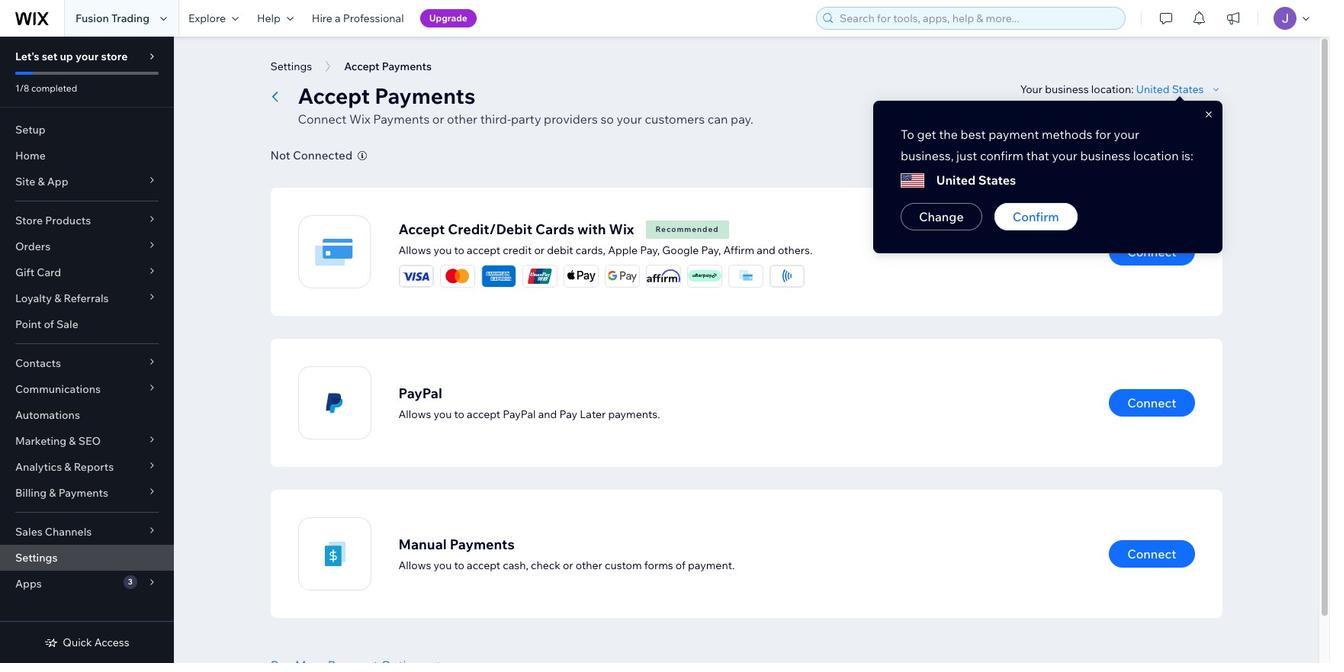 Task type: describe. For each thing, give the bounding box(es) containing it.
payment
[[989, 127, 1040, 142]]

products
[[45, 214, 91, 227]]

point
[[15, 317, 41, 331]]

fusion
[[76, 11, 109, 25]]

to inside the manual payments allows you to accept cash, check or other custom forms of payment.
[[454, 558, 465, 572]]

visa image
[[399, 265, 433, 287]]

let's
[[15, 50, 39, 63]]

business inside to get the best payment methods for your business, just confirm that your business location is:
[[1081, 148, 1131, 163]]

communications
[[15, 382, 101, 396]]

accept for credit/debit
[[399, 220, 445, 238]]

confirm button
[[995, 203, 1078, 230]]

third-
[[481, 111, 511, 127]]

access
[[94, 636, 129, 649]]

home
[[15, 149, 46, 163]]

your business location:
[[1021, 82, 1137, 96]]

site
[[15, 175, 35, 188]]

a
[[335, 11, 341, 25]]

allows you to accept credit or debit cards, apple pay , google pay , affirm and others.
[[399, 243, 813, 257]]

your
[[1021, 82, 1043, 96]]

0 vertical spatial states
[[1173, 82, 1205, 96]]

google
[[663, 243, 699, 257]]

& for analytics
[[64, 460, 71, 474]]

connect inside the accept payments connect wix payments or other third-party providers so your customers can pay.
[[298, 111, 347, 127]]

customers
[[645, 111, 705, 127]]

home link
[[0, 143, 174, 169]]

1/8
[[15, 82, 29, 94]]

automations
[[15, 408, 80, 422]]

mastercard image
[[441, 265, 474, 287]]

hire a professional link
[[303, 0, 413, 37]]

you inside paypal allows you to accept paypal and pay later payments.
[[434, 407, 452, 421]]

recommended
[[656, 224, 719, 234]]

apps
[[15, 577, 42, 591]]

you inside the manual payments allows you to accept cash, check or other custom forms of payment.
[[434, 558, 452, 572]]

gift card button
[[0, 259, 174, 285]]

1 horizontal spatial pay
[[640, 243, 658, 257]]

site & app
[[15, 175, 68, 188]]

party
[[511, 111, 541, 127]]

not
[[271, 148, 290, 163]]

communications button
[[0, 376, 174, 402]]

analytics
[[15, 460, 62, 474]]

credit/debit
[[448, 220, 533, 238]]

google pay image
[[606, 265, 639, 287]]

settings link
[[0, 545, 174, 571]]

best
[[961, 127, 986, 142]]

marketing & seo button
[[0, 428, 174, 454]]

automations link
[[0, 402, 174, 428]]

settings button
[[263, 55, 320, 78]]

payments inside dropdown button
[[58, 486, 108, 500]]

1 allows from the top
[[399, 243, 431, 257]]

later
[[580, 407, 606, 421]]

not connected
[[271, 148, 353, 163]]

sales
[[15, 525, 43, 539]]

0 vertical spatial business
[[1046, 82, 1089, 96]]

business,
[[901, 148, 954, 163]]

your inside the sidebar element
[[76, 50, 99, 63]]

1 horizontal spatial wix
[[609, 220, 635, 238]]

accept payments connect wix payments or other third-party providers so your customers can pay.
[[298, 82, 754, 127]]

hire
[[312, 11, 333, 25]]

billing
[[15, 486, 47, 500]]

payments inside the manual payments allows you to accept cash, check or other custom forms of payment.
[[450, 535, 515, 553]]

confirm
[[1013, 209, 1060, 224]]

gift
[[15, 266, 34, 279]]

manual payments allows you to accept cash, check or other custom forms of payment.
[[399, 535, 735, 572]]

to inside paypal allows you to accept paypal and pay later payments.
[[454, 407, 465, 421]]

quick access button
[[45, 636, 129, 649]]

1 vertical spatial united
[[937, 172, 976, 188]]

settings for settings button
[[271, 60, 312, 73]]

0 horizontal spatial states
[[979, 172, 1017, 188]]

payment.
[[688, 558, 735, 572]]

connected
[[293, 148, 353, 163]]

Search for tools, apps, help & more... field
[[836, 8, 1121, 29]]

loyalty & referrals
[[15, 292, 109, 305]]

trading
[[111, 11, 150, 25]]

analytics & reports
[[15, 460, 114, 474]]

3
[[128, 577, 133, 587]]

billing & payments button
[[0, 480, 174, 506]]

setup
[[15, 123, 46, 137]]

2 , from the left
[[719, 243, 721, 257]]

credit
[[503, 243, 532, 257]]

marketing
[[15, 434, 67, 448]]

loyalty & referrals button
[[0, 285, 174, 311]]

app
[[47, 175, 68, 188]]

2 horizontal spatial pay
[[702, 243, 719, 257]]

contacts
[[15, 356, 61, 370]]

of inside the manual payments allows you to accept cash, check or other custom forms of payment.
[[676, 558, 686, 572]]

professional
[[343, 11, 404, 25]]

accept for payments
[[298, 82, 370, 109]]

the
[[939, 127, 958, 142]]

of inside the sidebar element
[[44, 317, 54, 331]]

channels
[[45, 525, 92, 539]]

to
[[901, 127, 915, 142]]

so
[[601, 111, 614, 127]]

analytics & reports button
[[0, 454, 174, 480]]

0 vertical spatial paypal
[[399, 384, 443, 402]]

just
[[957, 148, 978, 163]]

afterpay image
[[688, 270, 722, 282]]

amex image
[[482, 265, 515, 287]]

cards
[[536, 220, 575, 238]]

apple pay image
[[564, 265, 598, 287]]



Task type: locate. For each thing, give the bounding box(es) containing it.
card
[[37, 266, 61, 279]]

2 vertical spatial allows
[[399, 558, 431, 572]]

accept credit/debit cards with wix
[[399, 220, 635, 238]]

you
[[434, 243, 452, 257], [434, 407, 452, 421], [434, 558, 452, 572]]

0 vertical spatial other
[[447, 111, 478, 127]]

confirm
[[981, 148, 1024, 163]]

accept inside the accept payments connect wix payments or other third-party providers so your customers can pay.
[[298, 82, 370, 109]]

1 vertical spatial united states
[[937, 172, 1017, 188]]

explore
[[188, 11, 226, 25]]

3 connect button from the top
[[1110, 540, 1195, 568]]

2 you from the top
[[434, 407, 452, 421]]

1 , from the left
[[658, 243, 660, 257]]

united states down just
[[937, 172, 1017, 188]]

1 you from the top
[[434, 243, 452, 257]]

help
[[257, 11, 281, 25]]

gift card
[[15, 266, 61, 279]]

payments.
[[608, 407, 661, 421]]

pay inside paypal allows you to accept paypal and pay later payments.
[[560, 407, 578, 421]]

change button
[[901, 203, 983, 230]]

1 vertical spatial connect button
[[1110, 389, 1195, 417]]

0 horizontal spatial of
[[44, 317, 54, 331]]

apple
[[608, 243, 638, 257]]

2 vertical spatial to
[[454, 558, 465, 572]]

1 horizontal spatial paypal
[[503, 407, 536, 421]]

your right the so
[[617, 111, 642, 127]]

that
[[1027, 148, 1050, 163]]

0 vertical spatial to
[[454, 243, 465, 257]]

& for billing
[[49, 486, 56, 500]]

business down for
[[1081, 148, 1131, 163]]

united states right the location:
[[1137, 82, 1205, 96]]

sale
[[56, 317, 78, 331]]

& right site on the left of the page
[[38, 175, 45, 188]]

0 horizontal spatial united
[[937, 172, 976, 188]]

0 vertical spatial accept
[[467, 243, 501, 257]]

0 vertical spatial or
[[433, 111, 445, 127]]

other inside the accept payments connect wix payments or other third-party providers so your customers can pay.
[[447, 111, 478, 127]]

3 accept from the top
[[467, 558, 501, 572]]

2 vertical spatial or
[[563, 558, 574, 572]]

pay right the apple
[[640, 243, 658, 257]]

1 horizontal spatial united
[[1137, 82, 1170, 96]]

reports
[[74, 460, 114, 474]]

2 allows from the top
[[399, 407, 431, 421]]

accept inside the manual payments allows you to accept cash, check or other custom forms of payment.
[[467, 558, 501, 572]]

debit
[[547, 243, 574, 257]]

contacts button
[[0, 350, 174, 376]]

1 horizontal spatial united states
[[1137, 82, 1205, 96]]

connect for allows you to accept cash, check or other custom forms of payment.
[[1128, 546, 1177, 562]]

united states button
[[1137, 82, 1223, 96]]

1 vertical spatial or
[[534, 243, 545, 257]]

1 vertical spatial allows
[[399, 407, 431, 421]]

& right billing
[[49, 486, 56, 500]]

settings inside settings link
[[15, 551, 58, 565]]

states down confirm
[[979, 172, 1017, 188]]

, left google
[[658, 243, 660, 257]]

store
[[101, 50, 128, 63]]

1 vertical spatial states
[[979, 172, 1017, 188]]

1 vertical spatial business
[[1081, 148, 1131, 163]]

allows
[[399, 243, 431, 257], [399, 407, 431, 421], [399, 558, 431, 572]]

& for marketing
[[69, 434, 76, 448]]

0 vertical spatial accept
[[298, 82, 370, 109]]

location
[[1134, 148, 1179, 163]]

or for payments
[[433, 111, 445, 127]]

1 vertical spatial settings
[[15, 551, 58, 565]]

wix point of sale image
[[735, 265, 757, 287]]

providers
[[544, 111, 598, 127]]

methods
[[1042, 127, 1093, 142]]

site & app button
[[0, 169, 174, 195]]

your down methods
[[1053, 148, 1078, 163]]

0 vertical spatial wix
[[349, 111, 371, 127]]

1 horizontal spatial and
[[757, 243, 776, 257]]

or inside the manual payments allows you to accept cash, check or other custom forms of payment.
[[563, 558, 574, 572]]

1 vertical spatial and
[[539, 407, 557, 421]]

& inside 'analytics & reports' popup button
[[64, 460, 71, 474]]

and
[[757, 243, 776, 257], [539, 407, 557, 421]]

affirm image
[[647, 269, 680, 283]]

sidebar element
[[0, 37, 174, 663]]

, left the affirm
[[719, 243, 721, 257]]

to
[[454, 243, 465, 257], [454, 407, 465, 421], [454, 558, 465, 572]]

0 horizontal spatial and
[[539, 407, 557, 421]]

1 vertical spatial paypal
[[503, 407, 536, 421]]

or inside the accept payments connect wix payments or other third-party providers so your customers can pay.
[[433, 111, 445, 127]]

setup link
[[0, 117, 174, 143]]

1/8 completed
[[15, 82, 77, 94]]

pay.
[[731, 111, 754, 127]]

united down just
[[937, 172, 976, 188]]

0 vertical spatial connect button
[[1110, 238, 1195, 266]]

quick access
[[63, 636, 129, 649]]

seo
[[78, 434, 101, 448]]

wix
[[349, 111, 371, 127], [609, 220, 635, 238]]

to get the best payment methods for your business, just confirm that your business location is:
[[901, 127, 1194, 163]]

& for site
[[38, 175, 45, 188]]

2 connect button from the top
[[1110, 389, 1195, 417]]

1 vertical spatial to
[[454, 407, 465, 421]]

pay
[[640, 243, 658, 257], [702, 243, 719, 257], [560, 407, 578, 421]]

1 vertical spatial other
[[576, 558, 603, 572]]

united states
[[1137, 82, 1205, 96], [937, 172, 1017, 188]]

quick
[[63, 636, 92, 649]]

settings down help button on the left of the page
[[271, 60, 312, 73]]

& inside site & app popup button
[[38, 175, 45, 188]]

loyalty
[[15, 292, 52, 305]]

0 horizontal spatial wix
[[349, 111, 371, 127]]

connect button for paypal
[[1110, 389, 1195, 417]]

and left the later
[[539, 407, 557, 421]]

can
[[708, 111, 728, 127]]

accept inside paypal allows you to accept paypal and pay later payments.
[[467, 407, 501, 421]]

0 vertical spatial united
[[1137, 82, 1170, 96]]

0 vertical spatial of
[[44, 317, 54, 331]]

2 accept from the top
[[467, 407, 501, 421]]

2 horizontal spatial or
[[563, 558, 574, 572]]

0 horizontal spatial other
[[447, 111, 478, 127]]

payments
[[375, 82, 476, 109], [373, 111, 430, 127], [58, 486, 108, 500], [450, 535, 515, 553]]

3 to from the top
[[454, 558, 465, 572]]

of right forms
[[676, 558, 686, 572]]

chinaunionpay image
[[523, 265, 557, 287]]

or left "third-" at the left top
[[433, 111, 445, 127]]

0 horizontal spatial accept
[[298, 82, 370, 109]]

for
[[1096, 127, 1112, 142]]

check
[[531, 558, 561, 572]]

0 horizontal spatial or
[[433, 111, 445, 127]]

of
[[44, 317, 54, 331], [676, 558, 686, 572]]

1 accept from the top
[[467, 243, 501, 257]]

sales channels button
[[0, 519, 174, 545]]

1 horizontal spatial of
[[676, 558, 686, 572]]

1 to from the top
[[454, 243, 465, 257]]

& for loyalty
[[54, 292, 61, 305]]

or
[[433, 111, 445, 127], [534, 243, 545, 257], [563, 558, 574, 572]]

and inside paypal allows you to accept paypal and pay later payments.
[[539, 407, 557, 421]]

1 vertical spatial you
[[434, 407, 452, 421]]

1 vertical spatial accept
[[467, 407, 501, 421]]

connect for allows you to accept paypal and pay later payments.
[[1128, 395, 1177, 411]]

wix up the apple
[[609, 220, 635, 238]]

& right loyalty
[[54, 292, 61, 305]]

0 horizontal spatial pay
[[560, 407, 578, 421]]

2 to from the top
[[454, 407, 465, 421]]

and right the affirm
[[757, 243, 776, 257]]

wix up connected on the left top
[[349, 111, 371, 127]]

billing & payments
[[15, 486, 108, 500]]

or left "debit"
[[534, 243, 545, 257]]

business right your
[[1046, 82, 1089, 96]]

settings inside settings button
[[271, 60, 312, 73]]

business
[[1046, 82, 1089, 96], [1081, 148, 1131, 163]]

completed
[[31, 82, 77, 94]]

pay left the later
[[560, 407, 578, 421]]

& left reports
[[64, 460, 71, 474]]

set
[[42, 50, 58, 63]]

paypal allows you to accept paypal and pay later payments.
[[399, 384, 661, 421]]

help button
[[248, 0, 303, 37]]

0 horizontal spatial settings
[[15, 551, 58, 565]]

3 you from the top
[[434, 558, 452, 572]]

other inside the manual payments allows you to accept cash, check or other custom forms of payment.
[[576, 558, 603, 572]]

0 horizontal spatial paypal
[[399, 384, 443, 402]]

or right check
[[563, 558, 574, 572]]

cards,
[[576, 243, 606, 257]]

settings down sales
[[15, 551, 58, 565]]

0 horizontal spatial ,
[[658, 243, 660, 257]]

1 horizontal spatial ,
[[719, 243, 721, 257]]

0 vertical spatial settings
[[271, 60, 312, 73]]

0 vertical spatial you
[[434, 243, 452, 257]]

change
[[920, 209, 964, 224]]

1 horizontal spatial states
[[1173, 82, 1205, 96]]

& inside the marketing & seo popup button
[[69, 434, 76, 448]]

up
[[60, 50, 73, 63]]

united right the location:
[[1137, 82, 1170, 96]]

1 horizontal spatial accept
[[399, 220, 445, 238]]

2 vertical spatial accept
[[467, 558, 501, 572]]

pay up "afterpay" icon
[[702, 243, 719, 257]]

connect for allows you to accept credit or debit cards,
[[1128, 244, 1177, 259]]

store products button
[[0, 208, 174, 234]]

1 vertical spatial accept
[[399, 220, 445, 238]]

other left the custom
[[576, 558, 603, 572]]

& inside billing & payments dropdown button
[[49, 486, 56, 500]]

orders button
[[0, 234, 174, 259]]

1 vertical spatial wix
[[609, 220, 635, 238]]

is:
[[1182, 148, 1194, 163]]

your inside the accept payments connect wix payments or other third-party providers so your customers can pay.
[[617, 111, 642, 127]]

affirm
[[724, 243, 755, 257]]

cash,
[[503, 558, 529, 572]]

marketing & seo
[[15, 434, 101, 448]]

store products
[[15, 214, 91, 227]]

upgrade
[[429, 12, 468, 24]]

connect button for manual payments
[[1110, 540, 1195, 568]]

& inside loyalty & referrals popup button
[[54, 292, 61, 305]]

0 vertical spatial united states
[[1137, 82, 1205, 96]]

your right for
[[1115, 127, 1140, 142]]

states up is:
[[1173, 82, 1205, 96]]

0 vertical spatial allows
[[399, 243, 431, 257]]

accept down settings button
[[298, 82, 370, 109]]

1 horizontal spatial or
[[534, 243, 545, 257]]

& left seo
[[69, 434, 76, 448]]

0 horizontal spatial united states
[[937, 172, 1017, 188]]

,
[[658, 243, 660, 257], [719, 243, 721, 257]]

allows inside paypal allows you to accept paypal and pay later payments.
[[399, 407, 431, 421]]

2 vertical spatial you
[[434, 558, 452, 572]]

1 connect button from the top
[[1110, 238, 1195, 266]]

settings for settings link
[[15, 551, 58, 565]]

accept up the visa image
[[399, 220, 445, 238]]

or for you
[[534, 243, 545, 257]]

other left "third-" at the left top
[[447, 111, 478, 127]]

1 vertical spatial of
[[676, 558, 686, 572]]

3 allows from the top
[[399, 558, 431, 572]]

let's set up your store
[[15, 50, 128, 63]]

of left sale
[[44, 317, 54, 331]]

allows inside the manual payments allows you to accept cash, check or other custom forms of payment.
[[399, 558, 431, 572]]

1 horizontal spatial other
[[576, 558, 603, 572]]

wix inside the accept payments connect wix payments or other third-party providers so your customers can pay.
[[349, 111, 371, 127]]

custom
[[605, 558, 642, 572]]

manual
[[399, 535, 447, 553]]

your right up
[[76, 50, 99, 63]]

referrals
[[64, 292, 109, 305]]

0 vertical spatial and
[[757, 243, 776, 257]]

upgrade button
[[420, 9, 477, 27]]

tap to pay on mobile image
[[770, 265, 804, 287]]

2 vertical spatial connect button
[[1110, 540, 1195, 568]]

1 horizontal spatial settings
[[271, 60, 312, 73]]



